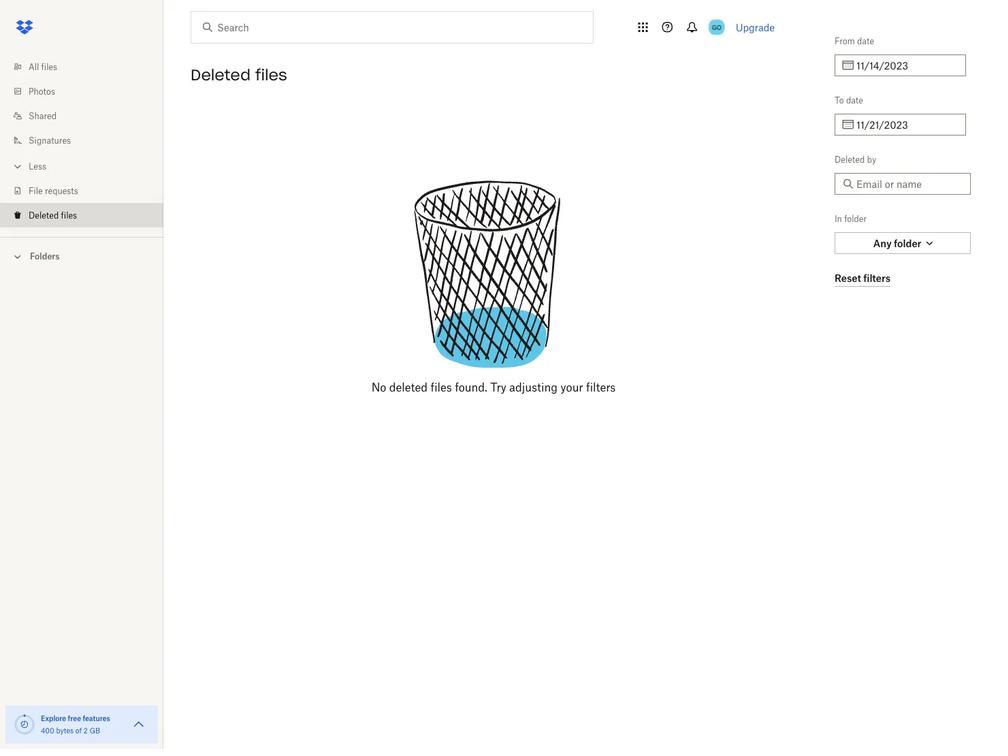 Task type: vqa. For each thing, say whether or not it's contained in the screenshot.
File
yes



Task type: locate. For each thing, give the bounding box(es) containing it.
files
[[41, 62, 57, 72], [255, 65, 287, 84], [61, 210, 77, 220], [431, 381, 452, 394]]

folders button
[[0, 246, 163, 266]]

date
[[857, 36, 874, 46], [846, 95, 863, 105]]

1 vertical spatial deleted
[[835, 154, 865, 164]]

1 vertical spatial folder
[[894, 237, 921, 249]]

from
[[835, 36, 855, 46]]

all
[[29, 62, 39, 72]]

your
[[561, 381, 583, 394]]

1 vertical spatial filters
[[586, 381, 616, 394]]

no
[[372, 381, 386, 394]]

2 horizontal spatial deleted
[[835, 154, 865, 164]]

deleted files link
[[11, 203, 163, 227]]

2 vertical spatial deleted
[[29, 210, 59, 220]]

0 horizontal spatial deleted files
[[29, 210, 77, 220]]

To date text field
[[857, 117, 958, 132]]

upgrade
[[736, 21, 775, 33]]

reset filters button
[[835, 270, 891, 287]]

file requests
[[29, 186, 78, 196]]

less
[[29, 161, 46, 171]]

signatures
[[29, 135, 71, 145]]

0 vertical spatial date
[[857, 36, 874, 46]]

go
[[712, 23, 722, 31]]

less image
[[11, 160, 25, 173]]

0 vertical spatial deleted files
[[191, 65, 287, 84]]

in
[[835, 213, 842, 224]]

date for to date
[[846, 95, 863, 105]]

filters right your
[[586, 381, 616, 394]]

0 horizontal spatial filters
[[586, 381, 616, 394]]

1 vertical spatial deleted files
[[29, 210, 77, 220]]

list
[[0, 46, 163, 237]]

1 horizontal spatial folder
[[894, 237, 921, 249]]

filters right reset
[[864, 272, 891, 284]]

deleted files
[[191, 65, 287, 84], [29, 210, 77, 220]]

folder for any folder
[[894, 237, 921, 249]]

0 horizontal spatial deleted
[[29, 210, 59, 220]]

quota usage element
[[14, 714, 35, 735]]

0 vertical spatial folder
[[844, 213, 867, 224]]

0 vertical spatial filters
[[864, 272, 891, 284]]

photos
[[29, 86, 55, 96]]

date right the to
[[846, 95, 863, 105]]

folder right any
[[894, 237, 921, 249]]

any
[[873, 237, 892, 249]]

to date
[[835, 95, 863, 105]]

date right from
[[857, 36, 874, 46]]

filters inside reset filters button
[[864, 272, 891, 284]]

deleted
[[191, 65, 251, 84], [835, 154, 865, 164], [29, 210, 59, 220]]

From date text field
[[857, 58, 958, 73]]

0 horizontal spatial folder
[[844, 213, 867, 224]]

filters
[[864, 272, 891, 284], [586, 381, 616, 394]]

folder
[[844, 213, 867, 224], [894, 237, 921, 249]]

1 horizontal spatial filters
[[864, 272, 891, 284]]

to
[[835, 95, 844, 105]]

1 horizontal spatial deleted
[[191, 65, 251, 84]]

signatures link
[[11, 128, 163, 153]]

files inside list item
[[61, 210, 77, 220]]

folder right in
[[844, 213, 867, 224]]

folder inside button
[[894, 237, 921, 249]]

from date
[[835, 36, 874, 46]]

go button
[[706, 16, 728, 38]]

list containing all files
[[0, 46, 163, 237]]

1 vertical spatial date
[[846, 95, 863, 105]]

found.
[[455, 381, 487, 394]]



Task type: describe. For each thing, give the bounding box(es) containing it.
folders
[[30, 251, 60, 261]]

any folder
[[873, 237, 921, 249]]

explore free features 400 bytes of 2 gb
[[41, 714, 110, 735]]

explore
[[41, 714, 66, 722]]

folder for in folder
[[844, 213, 867, 224]]

any folder button
[[835, 232, 971, 254]]

400
[[41, 726, 54, 735]]

all files
[[29, 62, 57, 72]]

Deleted by text field
[[857, 176, 963, 191]]

by
[[867, 154, 876, 164]]

shared link
[[11, 104, 163, 128]]

2
[[84, 726, 88, 735]]

all files link
[[11, 54, 163, 79]]

features
[[83, 714, 110, 722]]

shared
[[29, 111, 57, 121]]

bytes
[[56, 726, 74, 735]]

deleted
[[389, 381, 428, 394]]

deleted files inside list item
[[29, 210, 77, 220]]

reset filters
[[835, 272, 891, 284]]

dropbox image
[[11, 14, 38, 41]]

free
[[68, 714, 81, 722]]

adjusting
[[509, 381, 558, 394]]

Search in folder "Dropbox" text field
[[217, 20, 565, 35]]

0 vertical spatial deleted
[[191, 65, 251, 84]]

requests
[[45, 186, 78, 196]]

file
[[29, 186, 43, 196]]

reset
[[835, 272, 861, 284]]

deleted by
[[835, 154, 876, 164]]

deleted inside list item
[[29, 210, 59, 220]]

try
[[490, 381, 506, 394]]

no deleted files found. try adjusting your filters
[[372, 381, 616, 394]]

file requests link
[[11, 178, 163, 203]]

deleted files list item
[[0, 203, 163, 227]]

of
[[75, 726, 82, 735]]

1 horizontal spatial deleted files
[[191, 65, 287, 84]]

gb
[[90, 726, 100, 735]]

date for from date
[[857, 36, 874, 46]]

in folder
[[835, 213, 867, 224]]

photos link
[[11, 79, 163, 104]]

upgrade link
[[736, 21, 775, 33]]



